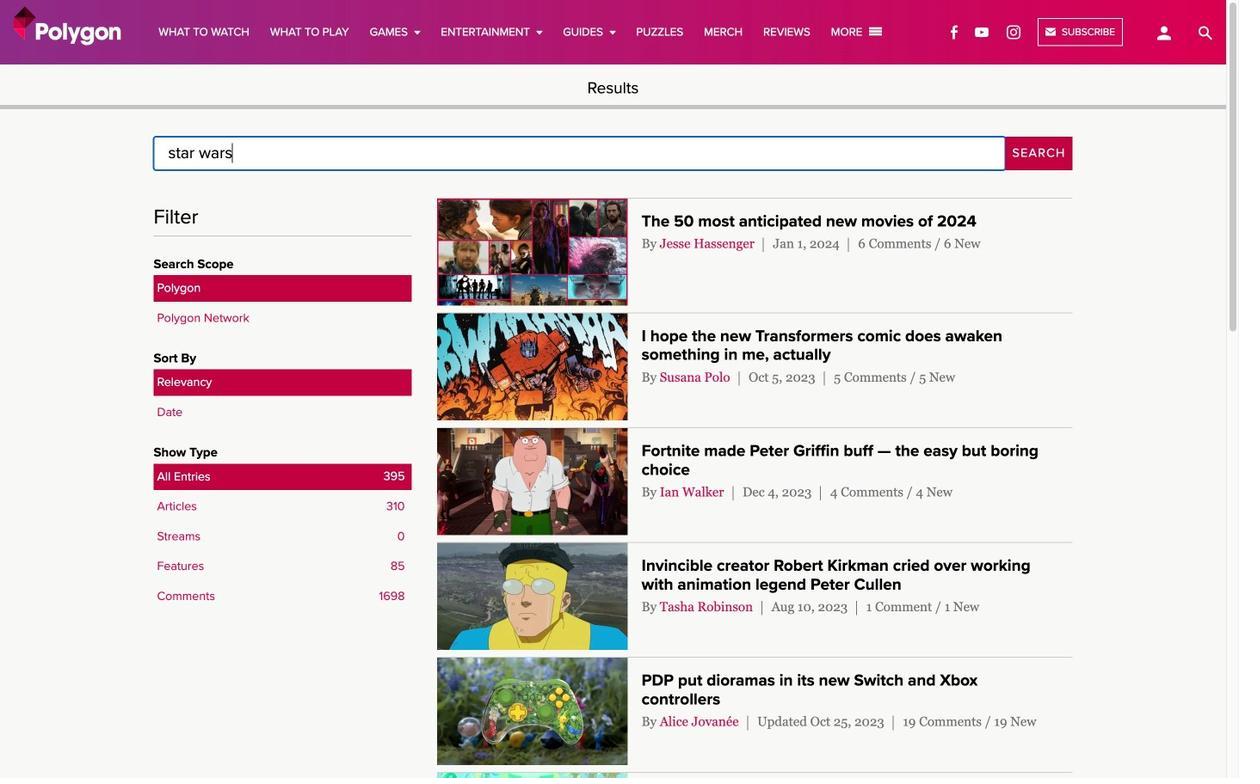 Task type: locate. For each thing, give the bounding box(es) containing it.
Transformers field
[[154, 137, 1006, 170]]

a stock photo of the realmz pikmin wireless controller on a pikmin background image
[[437, 658, 628, 766]]

mark grayson, a dark-haired young man in a sky-blue and yellow spandex super-suit, cries in closeup in season 1 of the animated series invincible image
[[437, 544, 628, 651]]

a muscular peter griffin from family guy walks among various fortnite characters. image
[[437, 429, 628, 536]]



Task type: vqa. For each thing, say whether or not it's contained in the screenshot.
star wars field
no



Task type: describe. For each thing, give the bounding box(es) containing it.
an image with assorted products laid over a backdrop containing amazon boxes and packing tape. image
[[437, 773, 628, 779]]

optimus prime charges out of a huge, fire-y explosion, carrying two human teenagers in one arm and a giant gun in the other in transformers #1. image
[[437, 314, 628, 421]]

a collection of images from titles previewed in this story, collected in a grid format image
[[437, 199, 628, 306]]



